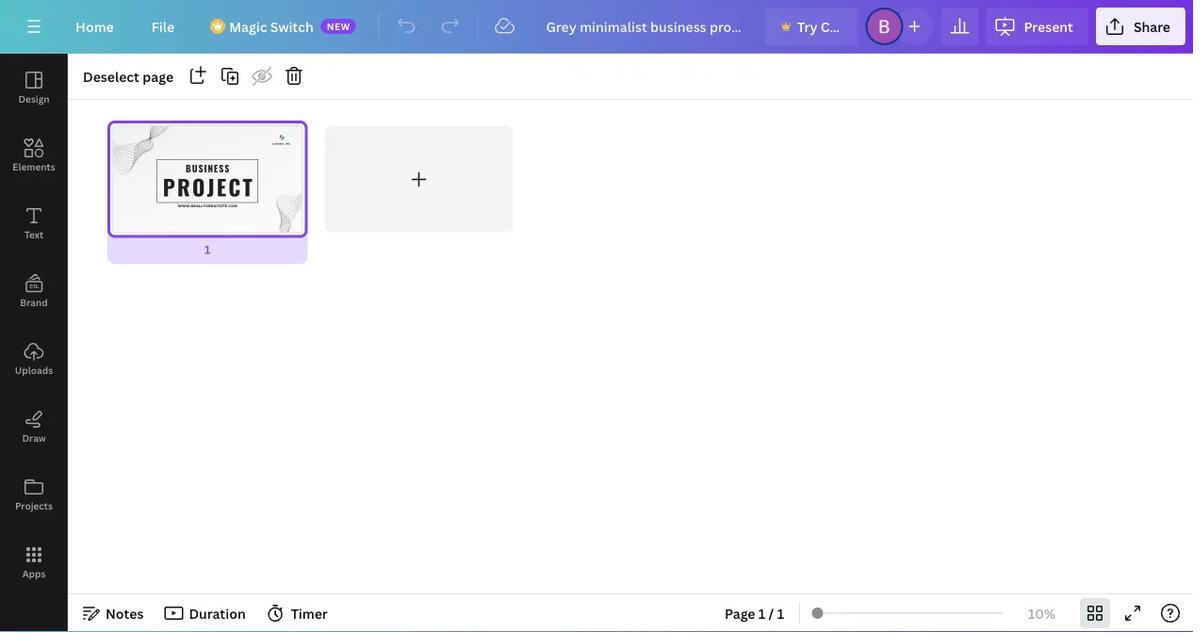 Task type: vqa. For each thing, say whether or not it's contained in the screenshot.
+ Add page Button
no



Task type: describe. For each thing, give the bounding box(es) containing it.
inc.
[[286, 142, 291, 145]]

side panel tab list
[[0, 54, 68, 597]]

share button
[[1096, 8, 1186, 45]]

projects button
[[0, 461, 68, 529]]

project
[[163, 171, 254, 203]]

canva
[[821, 17, 861, 35]]

duration button
[[159, 599, 253, 629]]

pro
[[864, 17, 886, 35]]

page 1 / 1
[[725, 605, 784, 623]]

business
[[186, 162, 230, 175]]

page
[[143, 67, 174, 85]]

new
[[327, 20, 351, 33]]

try canva pro button
[[765, 8, 886, 45]]

10% button
[[1012, 599, 1073, 629]]

try
[[798, 17, 818, 35]]

elements button
[[0, 122, 68, 190]]

Design title text field
[[531, 8, 758, 45]]

brand
[[20, 296, 48, 309]]

present button
[[987, 8, 1089, 45]]

apps
[[22, 568, 46, 580]]

duration
[[189, 605, 246, 623]]

draw button
[[0, 393, 68, 461]]

magic
[[229, 17, 267, 35]]

elements
[[13, 160, 55, 173]]

design
[[18, 92, 50, 105]]

2 horizontal spatial 1
[[777, 605, 784, 623]]

main menu bar
[[0, 0, 1194, 54]]

1 horizontal spatial 1
[[759, 605, 766, 623]]

apps button
[[0, 529, 68, 597]]

page
[[725, 605, 756, 623]]

larana,
[[273, 142, 285, 145]]

file button
[[136, 8, 190, 45]]

deselect
[[83, 67, 139, 85]]

www.reallygreatsite.com
[[178, 204, 237, 208]]

text button
[[0, 190, 68, 257]]

timer button
[[261, 599, 335, 629]]

deselect page
[[83, 67, 174, 85]]

design button
[[0, 54, 68, 122]]

/
[[769, 605, 774, 623]]



Task type: locate. For each thing, give the bounding box(es) containing it.
brand button
[[0, 257, 68, 325]]

1 right /
[[777, 605, 784, 623]]

uploads
[[15, 364, 53, 377]]

present
[[1024, 17, 1074, 35]]

deselect page button
[[75, 61, 181, 91]]

1 left /
[[759, 605, 766, 623]]

file
[[152, 17, 175, 35]]

draw
[[22, 432, 46, 445]]

share
[[1134, 17, 1171, 35]]

magic switch
[[229, 17, 314, 35]]

1 down www.reallygreatsite.com
[[205, 242, 211, 258]]

1
[[205, 242, 211, 258], [759, 605, 766, 623], [777, 605, 784, 623]]

0 horizontal spatial 1
[[205, 242, 211, 258]]

larana, inc.
[[273, 142, 291, 145]]

uploads button
[[0, 325, 68, 393]]

try canva pro
[[798, 17, 886, 35]]

timer
[[291, 605, 328, 623]]

home link
[[60, 8, 129, 45]]

projects
[[15, 500, 53, 512]]

text
[[24, 228, 43, 241]]

notes button
[[75, 599, 151, 629]]

home
[[75, 17, 114, 35]]

notes
[[106, 605, 144, 623]]

10%
[[1029, 605, 1056, 623]]

switch
[[270, 17, 314, 35]]



